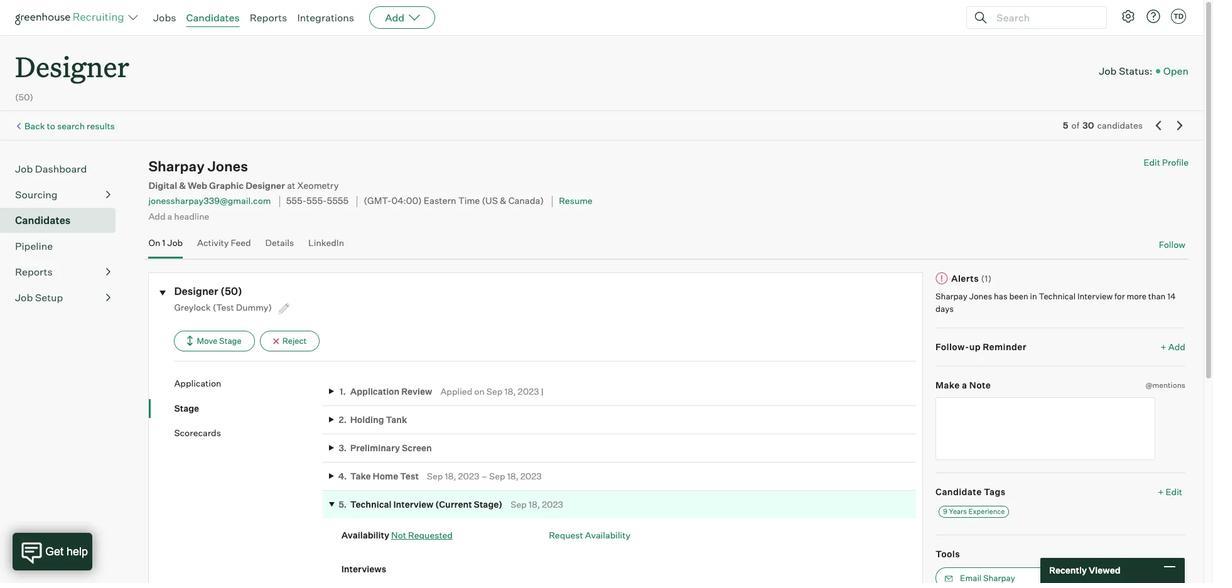 Task type: describe. For each thing, give the bounding box(es) containing it.
@mentions link
[[1146, 379, 1185, 391]]

td button
[[1171, 9, 1186, 24]]

1 horizontal spatial edit
[[1166, 487, 1182, 497]]

status:
[[1119, 65, 1153, 77]]

pipeline
[[15, 240, 53, 253]]

0 horizontal spatial application
[[174, 378, 221, 389]]

0 horizontal spatial technical
[[350, 499, 391, 510]]

alerts
[[951, 273, 979, 284]]

2 vertical spatial add
[[1168, 342, 1185, 352]]

sharpay jones has been in technical interview for more than 14 days
[[936, 291, 1176, 314]]

time
[[458, 196, 480, 207]]

td
[[1173, 12, 1184, 21]]

sourcing
[[15, 188, 58, 201]]

0 vertical spatial (50)
[[15, 92, 33, 102]]

years
[[949, 507, 967, 516]]

edit profile
[[1144, 157, 1189, 168]]

applied
[[440, 386, 472, 397]]

2023 up sep 18, 2023
[[520, 471, 542, 481]]

been
[[1009, 291, 1028, 301]]

scorecards link
[[174, 427, 323, 439]]

requested
[[408, 530, 453, 541]]

1. application review applied on  sep 18, 2023 |
[[339, 386, 544, 397]]

details
[[265, 237, 294, 248]]

designer inside sharpay jones digital & web graphic designer at xeometry
[[246, 180, 285, 192]]

follow
[[1159, 239, 1185, 250]]

add for add a headline
[[148, 211, 165, 222]]

2.
[[339, 414, 347, 425]]

& inside sharpay jones digital & web graphic designer at xeometry
[[179, 180, 186, 192]]

on
[[474, 386, 485, 397]]

to
[[47, 121, 55, 131]]

job setup link
[[15, 290, 111, 305]]

0 vertical spatial edit
[[1144, 157, 1160, 168]]

reject
[[282, 336, 307, 346]]

0 vertical spatial candidates
[[186, 11, 240, 24]]

integrations
[[297, 11, 354, 24]]

sharpay for sharpay jones has been in technical interview for more than 14 days
[[936, 291, 967, 301]]

follow-up reminder
[[936, 342, 1027, 352]]

sep 18, 2023
[[511, 499, 563, 510]]

make
[[936, 380, 960, 390]]

holding
[[350, 414, 384, 425]]

stage)
[[474, 499, 503, 510]]

add a headline
[[148, 211, 209, 222]]

linkedin
[[308, 237, 344, 248]]

days
[[936, 304, 954, 314]]

interview inside sharpay jones has been in technical interview for more than 14 days
[[1077, 291, 1113, 301]]

a for make
[[962, 380, 967, 390]]

activity
[[197, 237, 229, 248]]

1 horizontal spatial candidates link
[[186, 11, 240, 24]]

1 vertical spatial &
[[500, 196, 506, 207]]

scorecards
[[174, 428, 221, 438]]

canada)
[[508, 196, 544, 207]]

(us
[[482, 196, 498, 207]]

1 horizontal spatial reports
[[250, 11, 287, 24]]

back to search results link
[[25, 121, 115, 131]]

screen
[[402, 443, 432, 453]]

1
[[162, 237, 165, 248]]

candidate tags
[[936, 487, 1006, 497]]

on
[[148, 237, 160, 248]]

+ for + edit
[[1158, 487, 1164, 497]]

0 vertical spatial reports link
[[250, 11, 287, 24]]

designer link
[[15, 35, 129, 87]]

sep right on
[[487, 386, 503, 397]]

back
[[25, 121, 45, 131]]

jobs
[[153, 11, 176, 24]]

dummy)
[[236, 302, 272, 313]]

technical inside sharpay jones has been in technical interview for more than 14 days
[[1039, 291, 1076, 301]]

designer (50)
[[174, 285, 242, 297]]

test
[[400, 471, 419, 481]]

sep right test
[[427, 471, 443, 481]]

on 1 job
[[148, 237, 183, 248]]

headline
[[174, 211, 209, 222]]

open
[[1163, 65, 1189, 77]]

availability not requested
[[341, 530, 453, 541]]

linkedin link
[[308, 237, 344, 256]]

18, up (current
[[445, 471, 456, 481]]

stage inside button
[[219, 336, 242, 346]]

candidates
[[1097, 120, 1143, 131]]

follow link
[[1159, 239, 1185, 251]]

0 horizontal spatial candidates
[[15, 214, 71, 227]]

in
[[1030, 291, 1037, 301]]

web
[[188, 180, 207, 192]]

+ edit link
[[1155, 484, 1185, 500]]

back to search results
[[25, 121, 115, 131]]

1 vertical spatial candidates link
[[15, 213, 111, 228]]

of
[[1072, 120, 1079, 131]]

profile
[[1162, 157, 1189, 168]]

candidate
[[936, 487, 982, 497]]

1 availability from the left
[[341, 530, 389, 541]]

9
[[943, 507, 947, 516]]

recently viewed
[[1049, 565, 1121, 576]]

not requested button
[[391, 530, 453, 541]]

review
[[401, 386, 432, 397]]

|
[[541, 386, 544, 397]]

job inside "link"
[[167, 237, 183, 248]]

viewed
[[1089, 565, 1121, 576]]

+ add link
[[1161, 341, 1185, 353]]

has
[[994, 291, 1008, 301]]

0 horizontal spatial stage
[[174, 403, 199, 414]]

(1)
[[981, 273, 992, 284]]

tags
[[984, 487, 1006, 497]]

1.
[[339, 386, 346, 397]]



Task type: locate. For each thing, give the bounding box(es) containing it.
& right (us
[[500, 196, 506, 207]]

1 horizontal spatial add
[[385, 11, 404, 24]]

designer for designer (50)
[[174, 285, 218, 297]]

sharpay inside sharpay jones digital & web graphic designer at xeometry
[[148, 158, 205, 175]]

add for add
[[385, 11, 404, 24]]

than
[[1148, 291, 1166, 301]]

request
[[549, 530, 583, 541]]

0 vertical spatial +
[[1161, 342, 1167, 352]]

job up sourcing
[[15, 163, 33, 175]]

application up the 2. holding tank
[[350, 386, 399, 397]]

reject button
[[260, 331, 320, 352]]

–
[[481, 471, 487, 481]]

1 vertical spatial interview
[[393, 499, 433, 510]]

(50) up the greylock (test dummy)
[[220, 285, 242, 297]]

make a note
[[936, 380, 991, 390]]

1 vertical spatial reports link
[[15, 264, 111, 280]]

designer for designer
[[15, 48, 129, 85]]

at
[[287, 180, 295, 192]]

jonessharpay339@gmail.com link
[[148, 196, 271, 206]]

1 horizontal spatial sharpay
[[936, 291, 967, 301]]

xeometry
[[297, 180, 339, 192]]

reports
[[250, 11, 287, 24], [15, 266, 53, 278]]

0 vertical spatial stage
[[219, 336, 242, 346]]

sharpay for sharpay jones digital & web graphic designer at xeometry
[[148, 158, 205, 175]]

2023 left –
[[458, 471, 479, 481]]

reports link down pipeline link
[[15, 264, 111, 280]]

jobs link
[[153, 11, 176, 24]]

job
[[1099, 65, 1117, 77], [15, 163, 33, 175], [167, 237, 183, 248], [15, 291, 33, 304]]

0 horizontal spatial jones
[[207, 158, 248, 175]]

2 vertical spatial designer
[[174, 285, 218, 297]]

0 vertical spatial jones
[[207, 158, 248, 175]]

availability
[[341, 530, 389, 541], [585, 530, 630, 541]]

0 horizontal spatial &
[[179, 180, 186, 192]]

555- down at
[[286, 196, 306, 207]]

on 1 job link
[[148, 237, 183, 256]]

candidates link right jobs
[[186, 11, 240, 24]]

sourcing link
[[15, 187, 111, 202]]

1 horizontal spatial jones
[[969, 291, 992, 301]]

1 vertical spatial candidates
[[15, 214, 71, 227]]

application down move at the bottom of page
[[174, 378, 221, 389]]

interview
[[1077, 291, 1113, 301], [393, 499, 433, 510]]

digital
[[148, 180, 177, 192]]

0 horizontal spatial add
[[148, 211, 165, 222]]

+ edit
[[1158, 487, 1182, 497]]

1 vertical spatial edit
[[1166, 487, 1182, 497]]

1 horizontal spatial &
[[500, 196, 506, 207]]

add button
[[369, 6, 435, 29]]

more
[[1127, 291, 1147, 301]]

1 horizontal spatial application
[[350, 386, 399, 397]]

5 of 30 candidates
[[1063, 120, 1143, 131]]

30
[[1083, 120, 1094, 131]]

up
[[969, 342, 981, 352]]

1 horizontal spatial designer
[[174, 285, 218, 297]]

sharpay jones digital & web graphic designer at xeometry
[[148, 158, 339, 192]]

(test
[[213, 302, 234, 313]]

5555
[[327, 196, 349, 207]]

request availability button
[[549, 530, 630, 541]]

0 horizontal spatial availability
[[341, 530, 389, 541]]

jones
[[207, 158, 248, 175], [969, 291, 992, 301]]

1 555- from the left
[[286, 196, 306, 207]]

1 vertical spatial designer
[[246, 180, 285, 192]]

1 horizontal spatial a
[[962, 380, 967, 390]]

0 vertical spatial designer
[[15, 48, 129, 85]]

1 vertical spatial jones
[[969, 291, 992, 301]]

jones down (1)
[[969, 291, 992, 301]]

9 years experience link
[[939, 506, 1009, 518]]

a for add
[[167, 211, 172, 222]]

search
[[57, 121, 85, 131]]

application
[[174, 378, 221, 389], [350, 386, 399, 397]]

technical right the "5."
[[350, 499, 391, 510]]

dashboard
[[35, 163, 87, 175]]

designer up greylock
[[174, 285, 218, 297]]

& left web at the top
[[179, 180, 186, 192]]

stage right move at the bottom of page
[[219, 336, 242, 346]]

1 horizontal spatial availability
[[585, 530, 630, 541]]

job dashboard link
[[15, 161, 111, 177]]

configure image
[[1121, 9, 1136, 24]]

a left note
[[962, 380, 967, 390]]

4.
[[338, 471, 347, 481]]

1 horizontal spatial reports link
[[250, 11, 287, 24]]

technical right in on the right of page
[[1039, 291, 1076, 301]]

reminder
[[983, 342, 1027, 352]]

technical
[[1039, 291, 1076, 301], [350, 499, 391, 510]]

candidates link down sourcing link
[[15, 213, 111, 228]]

0 vertical spatial &
[[179, 180, 186, 192]]

home
[[373, 471, 398, 481]]

stage
[[219, 336, 242, 346], [174, 403, 199, 414]]

1 horizontal spatial stage
[[219, 336, 242, 346]]

0 horizontal spatial reports
[[15, 266, 53, 278]]

Search text field
[[993, 8, 1095, 27]]

edit
[[1144, 157, 1160, 168], [1166, 487, 1182, 497]]

move stage
[[197, 336, 242, 346]]

graphic
[[209, 180, 244, 192]]

add
[[385, 11, 404, 24], [148, 211, 165, 222], [1168, 342, 1185, 352]]

0 vertical spatial add
[[385, 11, 404, 24]]

availability left not
[[341, 530, 389, 541]]

jones inside sharpay jones has been in technical interview for more than 14 days
[[969, 291, 992, 301]]

@mentions
[[1146, 380, 1185, 390]]

2 horizontal spatial designer
[[246, 180, 285, 192]]

jones for sharpay jones digital & web graphic designer at xeometry
[[207, 158, 248, 175]]

18,
[[505, 386, 516, 397], [445, 471, 456, 481], [507, 471, 519, 481], [529, 499, 540, 510]]

1 vertical spatial stage
[[174, 403, 199, 414]]

reports down pipeline
[[15, 266, 53, 278]]

designer down the greenhouse recruiting image
[[15, 48, 129, 85]]

04:00)
[[391, 196, 422, 207]]

&
[[179, 180, 186, 192], [500, 196, 506, 207]]

activity feed
[[197, 237, 251, 248]]

0 vertical spatial interview
[[1077, 291, 1113, 301]]

experience
[[968, 507, 1005, 516]]

0 vertical spatial reports
[[250, 11, 287, 24]]

jones up graphic
[[207, 158, 248, 175]]

1 vertical spatial a
[[962, 380, 967, 390]]

0 horizontal spatial reports link
[[15, 264, 111, 280]]

0 horizontal spatial sharpay
[[148, 158, 205, 175]]

jonessharpay339@gmail.com
[[148, 196, 271, 206]]

edit profile link
[[1144, 157, 1189, 168]]

1 horizontal spatial candidates
[[186, 11, 240, 24]]

sep right –
[[489, 471, 505, 481]]

0 horizontal spatial interview
[[393, 499, 433, 510]]

5
[[1063, 120, 1068, 131]]

(gmt-04:00) eastern time (us & canada)
[[364, 196, 544, 207]]

14
[[1167, 291, 1176, 301]]

0 vertical spatial technical
[[1039, 291, 1076, 301]]

(gmt-
[[364, 196, 392, 207]]

1 vertical spatial reports
[[15, 266, 53, 278]]

candidates down sourcing
[[15, 214, 71, 227]]

0 horizontal spatial candidates link
[[15, 213, 111, 228]]

add inside popup button
[[385, 11, 404, 24]]

2 555- from the left
[[306, 196, 327, 207]]

sharpay
[[148, 158, 205, 175], [936, 291, 967, 301]]

555- down the "xeometry"
[[306, 196, 327, 207]]

2023 left |
[[518, 386, 539, 397]]

18, right on
[[505, 386, 516, 397]]

2. holding tank
[[339, 414, 407, 425]]

0 horizontal spatial designer
[[15, 48, 129, 85]]

job for job setup
[[15, 291, 33, 304]]

None text field
[[936, 398, 1155, 460]]

feed
[[231, 237, 251, 248]]

stage up scorecards
[[174, 403, 199, 414]]

interviews
[[341, 564, 386, 575]]

2 horizontal spatial add
[[1168, 342, 1185, 352]]

interview down test
[[393, 499, 433, 510]]

+ for + add
[[1161, 342, 1167, 352]]

integrations link
[[297, 11, 354, 24]]

0 horizontal spatial (50)
[[15, 92, 33, 102]]

18, right "stage)" at bottom
[[529, 499, 540, 510]]

1 horizontal spatial interview
[[1077, 291, 1113, 301]]

jones for sharpay jones has been in technical interview for more than 14 days
[[969, 291, 992, 301]]

preliminary
[[350, 443, 400, 453]]

1 vertical spatial +
[[1158, 487, 1164, 497]]

jones inside sharpay jones digital & web graphic designer at xeometry
[[207, 158, 248, 175]]

sharpay up days
[[936, 291, 967, 301]]

5.
[[339, 499, 347, 510]]

sep right "stage)" at bottom
[[511, 499, 527, 510]]

0 vertical spatial a
[[167, 211, 172, 222]]

4. take home test sep 18, 2023 – sep 18, 2023
[[338, 471, 542, 481]]

job left status:
[[1099, 65, 1117, 77]]

not
[[391, 530, 406, 541]]

interview left for
[[1077, 291, 1113, 301]]

application link
[[174, 377, 323, 390]]

(50) up back
[[15, 92, 33, 102]]

1 vertical spatial technical
[[350, 499, 391, 510]]

1 vertical spatial sharpay
[[936, 291, 967, 301]]

2023 up request
[[542, 499, 563, 510]]

setup
[[35, 291, 63, 304]]

candidates right jobs
[[186, 11, 240, 24]]

job for job status:
[[1099, 65, 1117, 77]]

2 availability from the left
[[585, 530, 630, 541]]

job right '1'
[[167, 237, 183, 248]]

reports left integrations link
[[250, 11, 287, 24]]

0 horizontal spatial edit
[[1144, 157, 1160, 168]]

reports link left integrations link
[[250, 11, 287, 24]]

move
[[197, 336, 217, 346]]

job setup
[[15, 291, 63, 304]]

18, right –
[[507, 471, 519, 481]]

1 horizontal spatial technical
[[1039, 291, 1076, 301]]

555-
[[286, 196, 306, 207], [306, 196, 327, 207]]

a left headline
[[167, 211, 172, 222]]

0 vertical spatial candidates link
[[186, 11, 240, 24]]

availability right request
[[585, 530, 630, 541]]

555-555-5555
[[286, 196, 349, 207]]

pipeline link
[[15, 239, 111, 254]]

1 vertical spatial add
[[148, 211, 165, 222]]

designer left at
[[246, 180, 285, 192]]

1 horizontal spatial (50)
[[220, 285, 242, 297]]

sharpay up "digital"
[[148, 158, 205, 175]]

0 horizontal spatial a
[[167, 211, 172, 222]]

job for job dashboard
[[15, 163, 33, 175]]

1 vertical spatial (50)
[[220, 285, 242, 297]]

sharpay inside sharpay jones has been in technical interview for more than 14 days
[[936, 291, 967, 301]]

job left the setup
[[15, 291, 33, 304]]

0 vertical spatial sharpay
[[148, 158, 205, 175]]

a
[[167, 211, 172, 222], [962, 380, 967, 390]]

tank
[[386, 414, 407, 425]]

greenhouse recruiting image
[[15, 10, 128, 25]]



Task type: vqa. For each thing, say whether or not it's contained in the screenshot.
Reports
yes



